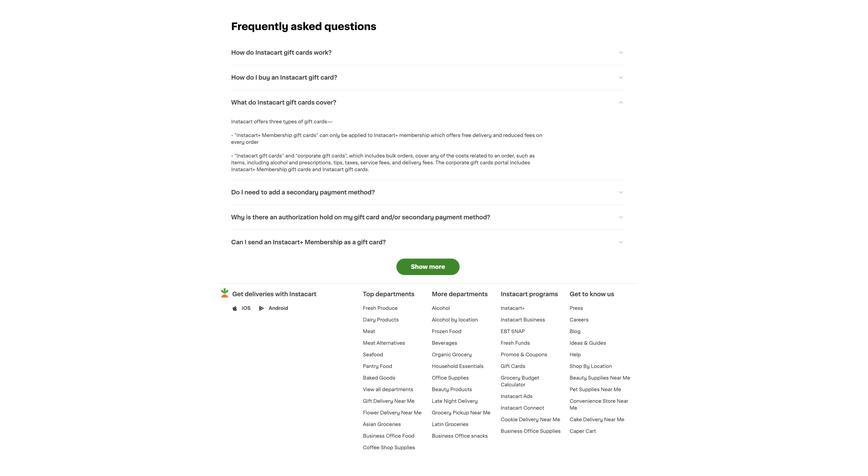 Task type: locate. For each thing, give the bounding box(es) containing it.
more departments
[[432, 292, 488, 297]]

•
[[231, 133, 233, 138], [231, 154, 233, 158]]

coffee
[[363, 446, 380, 450]]

gift up prescriptions,
[[322, 154, 331, 158]]

instacart connect link
[[501, 406, 544, 411]]

me for pet supplies near me
[[614, 387, 621, 392]]

membership down alcohol
[[257, 167, 287, 172]]

0 vertical spatial meat
[[363, 329, 375, 334]]

delivery right free
[[473, 133, 492, 138]]

can
[[231, 240, 243, 245]]

gift down view
[[363, 399, 372, 404]]

0 vertical spatial which
[[431, 133, 445, 138]]

on right fees
[[536, 133, 542, 138]]

location
[[591, 364, 612, 369]]

1 vertical spatial do
[[246, 75, 254, 80]]

organic grocery link
[[432, 353, 472, 357]]

on left my
[[334, 215, 342, 220]]

beverages link
[[432, 341, 457, 346]]

0 vertical spatial do
[[246, 50, 254, 55]]

instacart down 'instacart+' link
[[501, 318, 522, 322]]

0 horizontal spatial payment
[[320, 190, 347, 195]]

grocery inside the grocery budget calculator
[[501, 376, 521, 381]]

beauty up pet
[[570, 376, 587, 381]]

do left buy at the top
[[246, 75, 254, 80]]

1 vertical spatial shop
[[381, 446, 393, 450]]

how do i buy an instacart gift card? button
[[231, 65, 625, 90]]

instacart shopper app logo image
[[219, 288, 230, 299]]

food
[[449, 329, 462, 334], [380, 364, 392, 369], [402, 434, 415, 439]]

fresh funds link
[[501, 341, 530, 346]]

delivery up business office supplies link
[[519, 417, 539, 422]]

an right buy at the top
[[271, 75, 279, 80]]

i inside "dropdown button"
[[255, 75, 257, 80]]

business for business office snacks
[[432, 434, 454, 439]]

card?
[[321, 75, 337, 80], [369, 240, 386, 245]]

gift down "corporate at left top
[[288, 167, 296, 172]]

1 horizontal spatial products
[[450, 387, 472, 392]]

0 vertical spatial shop
[[570, 364, 582, 369]]

such
[[517, 154, 528, 158]]

1 horizontal spatial cards"
[[303, 133, 318, 138]]

1 horizontal spatial delivery
[[473, 133, 492, 138]]

near down connect
[[540, 417, 552, 422]]

payment
[[320, 190, 347, 195], [435, 215, 462, 220]]

to left add
[[261, 190, 267, 195]]

to
[[368, 133, 373, 138], [488, 154, 493, 158], [261, 190, 267, 195], [582, 292, 589, 297]]

membership
[[399, 133, 430, 138]]

1 vertical spatial on
[[334, 215, 342, 220]]

1 horizontal spatial secondary
[[402, 215, 434, 220]]

near for pet supplies near me
[[601, 387, 613, 392]]

gift for gift cards
[[501, 364, 510, 369]]

which up any at the top of the page
[[431, 133, 445, 138]]

0 horizontal spatial which
[[349, 154, 363, 158]]

1 horizontal spatial fresh
[[501, 341, 514, 346]]

1 horizontal spatial as
[[529, 154, 535, 158]]

gift down related
[[471, 160, 479, 165]]

can i send an instacart+ membership as a gift card? button
[[231, 230, 625, 255]]

near for flower delivery near me
[[401, 411, 413, 415]]

a
[[282, 190, 285, 195], [352, 240, 356, 245]]

business down cookie
[[501, 429, 523, 434]]

i for need
[[241, 190, 243, 195]]

latin groceries link
[[432, 422, 469, 427]]

0 horizontal spatial grocery
[[432, 411, 452, 415]]

business up snap
[[523, 318, 545, 322]]

show more button
[[397, 259, 460, 275]]

1 horizontal spatial grocery
[[452, 353, 472, 357]]

delivery up cart
[[583, 417, 603, 422]]

me for beauty supplies near me
[[623, 376, 630, 381]]

2 vertical spatial do
[[248, 100, 256, 105]]

alcohol by location
[[432, 318, 478, 322]]

2 groceries from the left
[[445, 422, 469, 427]]

& down funds
[[521, 353, 524, 357]]

me for cake delivery near me
[[617, 417, 625, 422]]

any
[[430, 154, 439, 158]]

as inside instacart offers three types of gift cards— • "instacart+ membership gift cards" can only be applied to instacart+ membership which offers free delivery and reduced fees on every order • "instacart gift cards" and "corporate gift cards", which includes bulk orders, cover any of the costs related to an order, such as items, including alcohol and prescriptions, tips, taxes, service fees, and delivery fees. the corporate gift cards portal includes instacart+ membership gift cards and instacart gift cards.
[[529, 154, 535, 158]]

0 vertical spatial as
[[529, 154, 535, 158]]

0 vertical spatial &
[[584, 341, 588, 346]]

payment up can i send an instacart+ membership as a gift card? dropdown button
[[435, 215, 462, 220]]

beauty for beauty supplies near me
[[570, 376, 587, 381]]

buy
[[259, 75, 270, 80]]

0 horizontal spatial shop
[[381, 446, 393, 450]]

0 vertical spatial membership
[[262, 133, 292, 138]]

0 vertical spatial how
[[231, 50, 245, 55]]

offers
[[254, 119, 268, 124], [446, 133, 461, 138]]

and right alcohol
[[289, 160, 298, 165]]

1 vertical spatial as
[[344, 240, 351, 245]]

grocery budget calculator link
[[501, 376, 539, 387]]

cards" up alcohol
[[269, 154, 284, 158]]

reduced
[[503, 133, 523, 138]]

android play store logo image
[[259, 306, 264, 311]]

1 vertical spatial alcohol
[[432, 318, 450, 322]]

which up taxes,
[[349, 154, 363, 158]]

cards",
[[332, 154, 348, 158]]

groceries for top
[[377, 422, 401, 427]]

1 vertical spatial offers
[[446, 133, 461, 138]]

cards"
[[303, 133, 318, 138], [269, 154, 284, 158]]

flower
[[363, 411, 379, 415]]

secondary down do i need to add a secondary payment method? dropdown button
[[402, 215, 434, 220]]

0 horizontal spatial gift
[[363, 399, 372, 404]]

get for get to know us
[[570, 292, 581, 297]]

as down my
[[344, 240, 351, 245]]

near down store
[[604, 417, 616, 422]]

2 how from the top
[[231, 75, 245, 80]]

0 horizontal spatial groceries
[[377, 422, 401, 427]]

shop down business office food link
[[381, 446, 393, 450]]

how inside dropdown button
[[231, 50, 245, 55]]

gift down why is there an authorization hold on my gift card and/or secondary payment method?
[[357, 240, 368, 245]]

1 horizontal spatial gift
[[501, 364, 510, 369]]

meat down meat link
[[363, 341, 375, 346]]

get to know us
[[570, 292, 614, 297]]

products for dairy products
[[377, 318, 399, 322]]

1 horizontal spatial includes
[[510, 160, 530, 165]]

2 get from the left
[[570, 292, 581, 297]]

i right can
[[245, 240, 247, 245]]

0 vertical spatial food
[[449, 329, 462, 334]]

meat down dairy
[[363, 329, 375, 334]]

products for beauty products
[[450, 387, 472, 392]]

i for send
[[245, 240, 247, 245]]

instacart offers three types of gift cards— • "instacart+ membership gift cards" can only be applied to instacart+ membership which offers free delivery and reduced fees on every order • "instacart gift cards" and "corporate gift cards", which includes bulk orders, cover any of the costs related to an order, such as items, including alcohol and prescriptions, tips, taxes, service fees, and delivery fees. the corporate gift cards portal includes instacart+ membership gift cards and instacart gift cards.
[[231, 119, 544, 172]]

0 vertical spatial i
[[255, 75, 257, 80]]

instacart up what do instacart gift cards cover?
[[280, 75, 307, 80]]

bulk
[[386, 154, 396, 158]]

1 vertical spatial which
[[349, 154, 363, 158]]

instacart+ down 'authorization'
[[273, 240, 303, 245]]

a right add
[[282, 190, 285, 195]]

0 vertical spatial fresh
[[363, 306, 376, 311]]

products
[[377, 318, 399, 322], [450, 387, 472, 392]]

0 vertical spatial card?
[[321, 75, 337, 80]]

0 vertical spatial on
[[536, 133, 542, 138]]

do for how do i buy an instacart gift card?
[[246, 75, 254, 80]]

• up every
[[231, 133, 233, 138]]

to right related
[[488, 154, 493, 158]]

0 vertical spatial grocery
[[452, 353, 472, 357]]

how inside "dropdown button"
[[231, 75, 245, 80]]

delivery down orders,
[[402, 160, 421, 165]]

store
[[603, 399, 616, 404]]

delivery for top
[[380, 411, 400, 415]]

alcohol for alcohol 'link'
[[432, 306, 450, 311]]

1 vertical spatial i
[[241, 190, 243, 195]]

three
[[269, 119, 282, 124]]

0 horizontal spatial fresh
[[363, 306, 376, 311]]

includes up "service" at the top left of the page
[[365, 154, 385, 158]]

ebt snap
[[501, 329, 525, 334]]

near inside convenience store near me
[[617, 399, 628, 404]]

instacart up 'instacart+' link
[[501, 292, 528, 297]]

fees,
[[379, 160, 391, 165]]

get
[[232, 292, 243, 297], [570, 292, 581, 297]]

food for pantry food
[[380, 364, 392, 369]]

• up the items,
[[231, 154, 233, 158]]

departments up 'location'
[[449, 292, 488, 297]]

meat alternatives link
[[363, 341, 405, 346]]

an
[[271, 75, 279, 80], [494, 154, 500, 158], [270, 215, 277, 220], [264, 240, 272, 245]]

0 horizontal spatial food
[[380, 364, 392, 369]]

1 how from the top
[[231, 50, 245, 55]]

groceries up business office snacks
[[445, 422, 469, 427]]

0 horizontal spatial i
[[241, 190, 243, 195]]

grocery up latin on the bottom of page
[[432, 411, 452, 415]]

and down bulk
[[392, 160, 401, 165]]

2 horizontal spatial i
[[255, 75, 257, 80]]

0 horizontal spatial beauty
[[432, 387, 449, 392]]

office up coffee shop supplies link
[[386, 434, 401, 439]]

supplies for office
[[448, 376, 469, 381]]

0 vertical spatial a
[[282, 190, 285, 195]]

2 meat from the top
[[363, 341, 375, 346]]

1 get from the left
[[232, 292, 243, 297]]

office down cookie delivery near me link
[[524, 429, 539, 434]]

do i need to add a secondary payment method?
[[231, 190, 375, 195]]

1 meat from the top
[[363, 329, 375, 334]]

me inside convenience store near me
[[570, 406, 577, 411]]

an right there
[[270, 215, 277, 220]]

late night delivery link
[[432, 399, 478, 404]]

delivery up the grocery pickup near me
[[458, 399, 478, 404]]

snacks
[[471, 434, 488, 439]]

method?
[[348, 190, 375, 195], [464, 215, 490, 220]]

me for convenience store near me
[[570, 406, 577, 411]]

near for grocery pickup near me
[[470, 411, 482, 415]]

convenience store near me
[[570, 399, 628, 411]]

pantry food
[[363, 364, 392, 369]]

1 horizontal spatial card?
[[369, 240, 386, 245]]

1 vertical spatial how
[[231, 75, 245, 80]]

0 horizontal spatial secondary
[[287, 190, 319, 195]]

1 vertical spatial products
[[450, 387, 472, 392]]

1 vertical spatial grocery
[[501, 376, 521, 381]]

and/or
[[381, 215, 401, 220]]

beauty products
[[432, 387, 472, 392]]

coffee shop supplies link
[[363, 446, 415, 450]]

0 horizontal spatial card?
[[321, 75, 337, 80]]

0 vertical spatial alcohol
[[432, 306, 450, 311]]

instacart ads link
[[501, 394, 533, 399]]

card? inside dropdown button
[[369, 240, 386, 245]]

membership down three
[[262, 133, 292, 138]]

business up "coffee"
[[363, 434, 385, 439]]

dairy products
[[363, 318, 399, 322]]

2 vertical spatial membership
[[305, 240, 343, 245]]

how do instacart gift cards work? button
[[231, 40, 625, 65]]

do for what do instacart gift cards cover?
[[248, 100, 256, 105]]

supplies down business office food link
[[395, 446, 415, 450]]

0 vertical spatial includes
[[365, 154, 385, 158]]

do for how do instacart gift cards work?
[[246, 50, 254, 55]]

0 horizontal spatial &
[[521, 353, 524, 357]]

1 horizontal spatial food
[[402, 434, 415, 439]]

1 horizontal spatial groceries
[[445, 422, 469, 427]]

office down "latin groceries"
[[455, 434, 470, 439]]

1 alcohol from the top
[[432, 306, 450, 311]]

1 vertical spatial fresh
[[501, 341, 514, 346]]

departments up produce
[[376, 292, 415, 297]]

near right pickup
[[470, 411, 482, 415]]

0 vertical spatial offers
[[254, 119, 268, 124]]

instacart up three
[[258, 100, 285, 105]]

cover?
[[316, 100, 336, 105]]

business for business office supplies
[[501, 429, 523, 434]]

meat link
[[363, 329, 375, 334]]

membership inside dropdown button
[[305, 240, 343, 245]]

more
[[432, 292, 447, 297]]

0 horizontal spatial products
[[377, 318, 399, 322]]

get right instacart shopper app logo
[[232, 292, 243, 297]]

get up the press
[[570, 292, 581, 297]]

gift cards
[[501, 364, 525, 369]]

do down frequently
[[246, 50, 254, 55]]

1 horizontal spatial method?
[[464, 215, 490, 220]]

to inside dropdown button
[[261, 190, 267, 195]]

gift up "how do i buy an instacart gift card?"
[[284, 50, 294, 55]]

includes down such
[[510, 160, 530, 165]]

payment up the 'hold'
[[320, 190, 347, 195]]

fresh up dairy
[[363, 306, 376, 311]]

grocery pickup near me link
[[432, 411, 491, 415]]

how up what
[[231, 75, 245, 80]]

1 vertical spatial •
[[231, 154, 233, 158]]

&
[[584, 341, 588, 346], [521, 353, 524, 357]]

alcohol for alcohol by location
[[432, 318, 450, 322]]

1 vertical spatial card?
[[369, 240, 386, 245]]

0 vertical spatial secondary
[[287, 190, 319, 195]]

0 vertical spatial products
[[377, 318, 399, 322]]

an up portal
[[494, 154, 500, 158]]

food up 'coffee shop supplies'
[[402, 434, 415, 439]]

0 horizontal spatial get
[[232, 292, 243, 297]]

membership down the 'hold'
[[305, 240, 343, 245]]

i right do
[[241, 190, 243, 195]]

1 horizontal spatial i
[[245, 240, 247, 245]]

delivery down gift delivery near me link
[[380, 411, 400, 415]]

1 horizontal spatial on
[[536, 133, 542, 138]]

supplies down household essentials link
[[448, 376, 469, 381]]

ebt
[[501, 329, 510, 334]]

grocery for grocery budget calculator
[[501, 376, 521, 381]]

1 groceries from the left
[[377, 422, 401, 427]]

how for how do instacart gift cards work?
[[231, 50, 245, 55]]

supplies for pet
[[579, 387, 600, 392]]

1 horizontal spatial beauty
[[570, 376, 587, 381]]

2 vertical spatial grocery
[[432, 411, 452, 415]]

seafood link
[[363, 353, 383, 357]]

office supplies
[[432, 376, 469, 381]]

0 horizontal spatial a
[[282, 190, 285, 195]]

1 vertical spatial of
[[440, 154, 445, 158]]

pickup
[[453, 411, 469, 415]]

0 vertical spatial gift
[[501, 364, 510, 369]]

0 vertical spatial payment
[[320, 190, 347, 195]]

offers left free
[[446, 133, 461, 138]]

departments for top departments
[[376, 292, 415, 297]]

add
[[269, 190, 280, 195]]

delivery
[[373, 399, 393, 404], [458, 399, 478, 404], [380, 411, 400, 415], [519, 417, 539, 422], [583, 417, 603, 422]]

instacart down the tips,
[[322, 167, 344, 172]]

grocery up household essentials link
[[452, 353, 472, 357]]

alcohol down alcohol 'link'
[[432, 318, 450, 322]]

2 vertical spatial i
[[245, 240, 247, 245]]

0 horizontal spatial delivery
[[402, 160, 421, 165]]

1 vertical spatial meat
[[363, 341, 375, 346]]

near up the flower delivery near me
[[394, 399, 406, 404]]

an inside instacart offers three types of gift cards— • "instacart+ membership gift cards" can only be applied to instacart+ membership which offers free delivery and reduced fees on every order • "instacart gift cards" and "corporate gift cards", which includes bulk orders, cover any of the costs related to an order, such as items, including alcohol and prescriptions, tips, taxes, service fees, and delivery fees. the corporate gift cards portal includes instacart+ membership gift cards and instacart gift cards.
[[494, 154, 500, 158]]

groceries
[[377, 422, 401, 427], [445, 422, 469, 427]]

groceries up business office food link
[[377, 422, 401, 427]]

fresh down ebt on the right of the page
[[501, 341, 514, 346]]

do inside "dropdown button"
[[246, 75, 254, 80]]

near right store
[[617, 399, 628, 404]]

0 horizontal spatial as
[[344, 240, 351, 245]]

gift
[[501, 364, 510, 369], [363, 399, 372, 404]]

1 vertical spatial payment
[[435, 215, 462, 220]]

0 horizontal spatial on
[[334, 215, 342, 220]]

alcohol
[[432, 306, 450, 311], [432, 318, 450, 322]]

cards—
[[314, 119, 333, 124]]

shop left by
[[570, 364, 582, 369]]

2 alcohol from the top
[[432, 318, 450, 322]]

fresh for fresh produce
[[363, 306, 376, 311]]

1 horizontal spatial get
[[570, 292, 581, 297]]

grocery for grocery pickup near me
[[432, 411, 452, 415]]

meat for meat alternatives
[[363, 341, 375, 346]]

0 horizontal spatial method?
[[348, 190, 375, 195]]

0 vertical spatial beauty
[[570, 376, 587, 381]]

delivery down view all departments on the left bottom of page
[[373, 399, 393, 404]]

groceries for more
[[445, 422, 469, 427]]

1 vertical spatial delivery
[[402, 160, 421, 165]]

of
[[298, 119, 303, 124], [440, 154, 445, 158]]

0 vertical spatial method?
[[348, 190, 375, 195]]

1 horizontal spatial a
[[352, 240, 356, 245]]

instacart business link
[[501, 318, 545, 322]]

1 vertical spatial gift
[[363, 399, 372, 404]]

baked goods link
[[363, 376, 395, 381]]

to right "applied"
[[368, 133, 373, 138]]

blog link
[[570, 329, 581, 334]]

ideas & guides link
[[570, 341, 606, 346]]

1 horizontal spatial &
[[584, 341, 588, 346]]

near down location at the right of page
[[610, 376, 622, 381]]

by
[[583, 364, 590, 369]]

of up the
[[440, 154, 445, 158]]

secondary up 'authorization'
[[287, 190, 319, 195]]

business for business office food
[[363, 434, 385, 439]]

card? down card
[[369, 240, 386, 245]]

more
[[429, 264, 445, 270]]

alcohol by location link
[[432, 318, 478, 322]]

2 horizontal spatial grocery
[[501, 376, 521, 381]]



Task type: describe. For each thing, give the bounding box(es) containing it.
office down household on the right
[[432, 376, 447, 381]]

departments for more departments
[[449, 292, 488, 297]]

prescriptions,
[[299, 160, 332, 165]]

essentials
[[459, 364, 484, 369]]

baked
[[363, 376, 378, 381]]

cards down prescriptions,
[[298, 167, 311, 172]]

snap
[[511, 329, 525, 334]]

2 vertical spatial food
[[402, 434, 415, 439]]

ios app store logo image
[[232, 306, 237, 311]]

frozen food
[[432, 329, 462, 334]]

there
[[253, 215, 268, 220]]

delivery for instacart
[[519, 417, 539, 422]]

& for ideas
[[584, 341, 588, 346]]

departments up gift delivery near me link
[[382, 387, 413, 392]]

produce
[[378, 306, 398, 311]]

on inside dropdown button
[[334, 215, 342, 220]]

guides
[[589, 341, 606, 346]]

near for cookie delivery near me
[[540, 417, 552, 422]]

how do i buy an instacart gift card?
[[231, 75, 337, 80]]

pantry
[[363, 364, 379, 369]]

gift for gift delivery near me
[[363, 399, 372, 404]]

hold
[[320, 215, 333, 220]]

0 vertical spatial of
[[298, 119, 303, 124]]

cake
[[570, 417, 582, 422]]

meat for meat link
[[363, 329, 375, 334]]

portal
[[495, 160, 509, 165]]

business office food
[[363, 434, 415, 439]]

delivery for get
[[583, 417, 603, 422]]

card? inside "dropdown button"
[[321, 75, 337, 80]]

with
[[275, 292, 288, 297]]

cards left work?
[[296, 50, 313, 55]]

top departments
[[363, 292, 415, 297]]

me for flower delivery near me
[[414, 411, 422, 415]]

instacart up '"instacart+' on the top
[[231, 119, 253, 124]]

budget
[[522, 376, 539, 381]]

1 vertical spatial a
[[352, 240, 356, 245]]

supplies down cookie delivery near me
[[540, 429, 561, 434]]

instacart up cookie
[[501, 406, 522, 411]]

business office supplies link
[[501, 429, 561, 434]]

gift right my
[[354, 215, 365, 220]]

why
[[231, 215, 245, 220]]

1 • from the top
[[231, 133, 233, 138]]

do i need to add a secondary payment method? button
[[231, 180, 625, 205]]

gift up including
[[259, 154, 267, 158]]

what
[[231, 100, 247, 105]]

frozen
[[432, 329, 448, 334]]

fresh for fresh funds
[[501, 341, 514, 346]]

fresh produce link
[[363, 306, 398, 311]]

1 horizontal spatial which
[[431, 133, 445, 138]]

can
[[320, 133, 329, 138]]

know
[[590, 292, 606, 297]]

caper
[[570, 429, 584, 434]]

items,
[[231, 160, 246, 165]]

tips,
[[333, 160, 344, 165]]

view
[[363, 387, 374, 392]]

0 vertical spatial cards"
[[303, 133, 318, 138]]

blog
[[570, 329, 581, 334]]

to left the know
[[582, 292, 589, 297]]

how for how do i buy an instacart gift card?
[[231, 75, 245, 80]]

is
[[246, 215, 251, 220]]

asian groceries link
[[363, 422, 401, 427]]

gift inside "dropdown button"
[[309, 75, 319, 80]]

work?
[[314, 50, 332, 55]]

cards down related
[[480, 160, 493, 165]]

programs
[[529, 292, 558, 297]]

office for business office food
[[386, 434, 401, 439]]

an right send
[[264, 240, 272, 245]]

types
[[283, 119, 297, 124]]

pet supplies near me
[[570, 387, 621, 392]]

1 horizontal spatial shop
[[570, 364, 582, 369]]

baked goods
[[363, 376, 395, 381]]

an inside "dropdown button"
[[271, 75, 279, 80]]

night
[[444, 399, 457, 404]]

beauty for beauty products
[[432, 387, 449, 392]]

office for business office supplies
[[524, 429, 539, 434]]

beverages
[[432, 341, 457, 346]]

gift down taxes,
[[345, 167, 353, 172]]

near for convenience store near me
[[617, 399, 628, 404]]

0 horizontal spatial cards"
[[269, 154, 284, 158]]

gift left the cards—
[[304, 119, 313, 124]]

get for get deliveries with instacart
[[232, 292, 243, 297]]

cards left 'cover?'
[[298, 100, 315, 105]]

taxes,
[[345, 160, 359, 165]]

gift down types on the left of the page
[[294, 133, 302, 138]]

me for gift delivery near me
[[407, 399, 415, 404]]

1 vertical spatial method?
[[464, 215, 490, 220]]

supplies for beauty
[[588, 376, 609, 381]]

ideas
[[570, 341, 583, 346]]

android link
[[269, 305, 288, 312]]

0 horizontal spatial offers
[[254, 119, 268, 124]]

1 vertical spatial secondary
[[402, 215, 434, 220]]

late night delivery
[[432, 399, 478, 404]]

press link
[[570, 306, 583, 311]]

instacart+ up bulk
[[374, 133, 398, 138]]

convenience store near me link
[[570, 399, 628, 411]]

fresh produce
[[363, 306, 398, 311]]

food for frozen food
[[449, 329, 462, 334]]

latin groceries
[[432, 422, 469, 427]]

business office supplies
[[501, 429, 561, 434]]

1 horizontal spatial payment
[[435, 215, 462, 220]]

1 horizontal spatial offers
[[446, 133, 461, 138]]

instacart+ up instacart business link
[[501, 306, 525, 311]]

grocery budget calculator
[[501, 376, 539, 387]]

alternatives
[[377, 341, 405, 346]]

ios
[[242, 306, 251, 311]]

near for beauty supplies near me
[[610, 376, 622, 381]]

convenience
[[570, 399, 602, 404]]

related
[[470, 154, 487, 158]]

ios link
[[242, 305, 251, 312]]

0 horizontal spatial includes
[[365, 154, 385, 158]]

gift delivery near me link
[[363, 399, 415, 404]]

organic grocery
[[432, 353, 472, 357]]

instacart programs
[[501, 292, 558, 297]]

the
[[446, 154, 454, 158]]

dairy
[[363, 318, 376, 322]]

gift up types on the left of the page
[[286, 100, 296, 105]]

me for grocery pickup near me
[[483, 411, 491, 415]]

as inside dropdown button
[[344, 240, 351, 245]]

& for promos
[[521, 353, 524, 357]]

instacart down calculator
[[501, 394, 522, 399]]

cart
[[586, 429, 596, 434]]

flower delivery near me link
[[363, 411, 422, 415]]

instacart inside "dropdown button"
[[280, 75, 307, 80]]

near for cake delivery near me
[[604, 417, 616, 422]]

cookie delivery near me
[[501, 417, 560, 422]]

office for business office snacks
[[455, 434, 470, 439]]

instacart ads
[[501, 394, 533, 399]]

instacart+ down the items,
[[231, 167, 255, 172]]

instacart right with
[[289, 292, 317, 297]]

ads
[[523, 394, 533, 399]]

me for cookie delivery near me
[[553, 417, 560, 422]]

costs
[[456, 154, 469, 158]]

pantry food link
[[363, 364, 392, 369]]

1 vertical spatial membership
[[257, 167, 287, 172]]

0 vertical spatial delivery
[[473, 133, 492, 138]]

cookie
[[501, 417, 518, 422]]

2 • from the top
[[231, 154, 233, 158]]

pet
[[570, 387, 578, 392]]

1 horizontal spatial of
[[440, 154, 445, 158]]

1 vertical spatial includes
[[510, 160, 530, 165]]

near for gift delivery near me
[[394, 399, 406, 404]]

and left reduced
[[493, 133, 502, 138]]

meat alternatives
[[363, 341, 405, 346]]

alcohol link
[[432, 306, 450, 311]]

instacart+ inside dropdown button
[[273, 240, 303, 245]]

business office snacks
[[432, 434, 488, 439]]

instacart up buy at the top
[[255, 50, 282, 55]]

and up alcohol
[[285, 154, 294, 158]]

free
[[462, 133, 472, 138]]

order,
[[501, 154, 515, 158]]

careers
[[570, 318, 589, 322]]

cake delivery near me
[[570, 417, 625, 422]]

and down prescriptions,
[[312, 167, 321, 172]]

frozen food link
[[432, 329, 462, 334]]

on inside instacart offers three types of gift cards— • "instacart+ membership gift cards" can only be applied to instacart+ membership which offers free delivery and reduced fees on every order • "instacart gift cards" and "corporate gift cards", which includes bulk orders, cover any of the costs related to an order, such as items, including alcohol and prescriptions, tips, taxes, service fees, and delivery fees. the corporate gift cards portal includes instacart+ membership gift cards and instacart gift cards.
[[536, 133, 542, 138]]

my
[[343, 215, 353, 220]]



Task type: vqa. For each thing, say whether or not it's contained in the screenshot.
chocolate
no



